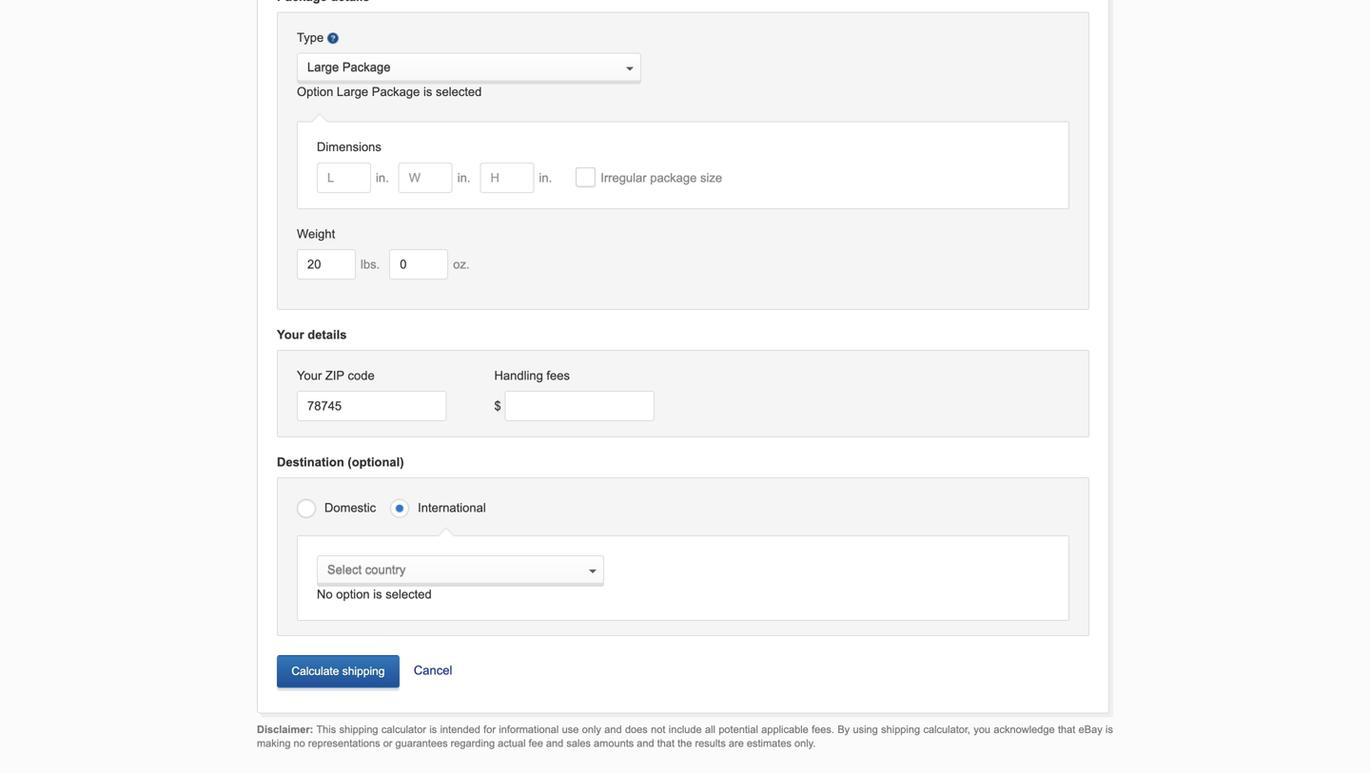 Task type: describe. For each thing, give the bounding box(es) containing it.
option
[[336, 588, 370, 602]]

acknowledge
[[994, 724, 1055, 736]]

1 vertical spatial selected
[[386, 588, 432, 602]]

is right the option on the bottom left of the page
[[373, 588, 382, 602]]

2 in. from the left
[[457, 171, 470, 185]]

1 in. from the left
[[376, 171, 389, 185]]

option group containing domestic
[[297, 493, 1069, 522]]

potential
[[719, 724, 758, 736]]

destination
[[277, 455, 344, 470]]

this
[[316, 724, 336, 736]]

(optional)
[[348, 455, 404, 470]]

package
[[372, 85, 420, 99]]

no
[[317, 588, 333, 602]]

is right 'ebay' at the right bottom
[[1106, 724, 1113, 736]]

details
[[308, 328, 347, 342]]

irregular package size
[[601, 171, 722, 185]]

the
[[678, 738, 692, 750]]

international
[[418, 501, 486, 515]]

applicable
[[761, 724, 809, 736]]

zip
[[325, 369, 344, 383]]

estimates
[[747, 738, 792, 750]]

dimensions
[[317, 140, 381, 154]]

only.
[[794, 738, 816, 750]]

large
[[337, 85, 368, 99]]

1 vertical spatial that
[[657, 738, 675, 750]]

click to expand options image
[[626, 67, 634, 71]]

are
[[729, 738, 744, 750]]

fee
[[529, 738, 543, 750]]

your for your details
[[277, 328, 304, 342]]

intended
[[440, 724, 480, 736]]

include
[[669, 724, 702, 736]]

does
[[625, 724, 648, 736]]

3 in. from the left
[[539, 171, 552, 185]]

this shipping calculator is intended for informational use only and does not include all potential applicable fees. by using shipping calculator, you acknowledge that ebay is making no representations or guarantees regarding actual fee and sales amounts and that the results are estimates only.
[[257, 724, 1113, 750]]

weight
[[297, 227, 335, 241]]

amounts
[[594, 738, 634, 750]]

informational
[[499, 724, 559, 736]]

size
[[700, 171, 722, 185]]

click to expand options image
[[589, 570, 597, 574]]

shipping for this
[[339, 724, 378, 736]]

cancel link
[[399, 637, 452, 682]]

regarding
[[451, 738, 495, 750]]

destination (optional)
[[277, 455, 404, 470]]

for
[[483, 724, 496, 736]]

International Destination Type radio
[[390, 498, 413, 521]]

you
[[974, 724, 991, 736]]

irregular
[[601, 171, 647, 185]]

cancel
[[414, 664, 452, 678]]

actual
[[498, 738, 526, 750]]

using
[[853, 724, 878, 736]]



Task type: locate. For each thing, give the bounding box(es) containing it.
option
[[297, 85, 333, 99]]

calculator,
[[923, 724, 970, 736]]

calculate
[[292, 665, 339, 678]]

fees.
[[812, 724, 834, 736]]

selected right the option on the bottom left of the page
[[386, 588, 432, 602]]

by
[[838, 724, 850, 736]]

your left zip
[[297, 369, 322, 383]]

no option is selected
[[317, 588, 432, 602]]

code
[[348, 369, 375, 383]]

in. down dimensions
[[376, 171, 389, 185]]

that
[[1058, 724, 1075, 736], [657, 738, 675, 750]]

and
[[604, 724, 622, 736], [546, 738, 564, 750], [637, 738, 654, 750]]

$
[[494, 399, 501, 413]]

package
[[650, 171, 697, 185]]

None text field
[[297, 53, 641, 81], [317, 162, 371, 193], [398, 162, 453, 193], [297, 249, 356, 280], [317, 556, 604, 584], [297, 53, 641, 81], [317, 162, 371, 193], [398, 162, 453, 193], [297, 249, 356, 280], [317, 556, 604, 584]]

shipping up representations
[[339, 724, 378, 736]]

Domestic Destination Type radio
[[297, 498, 320, 521]]

0 horizontal spatial in.
[[376, 171, 389, 185]]

1 horizontal spatial that
[[1058, 724, 1075, 736]]

that down not
[[657, 738, 675, 750]]

calculate shipping
[[292, 665, 385, 678]]

and down does
[[637, 738, 654, 750]]

results
[[695, 738, 726, 750]]

fees
[[547, 369, 570, 383]]

handling fees
[[494, 369, 570, 383]]

calculator
[[381, 724, 426, 736]]

lbs.
[[361, 257, 380, 271]]

selected right package at the left of page
[[436, 85, 482, 99]]

is up guarantees
[[429, 724, 437, 736]]

oz.
[[453, 257, 470, 271]]

shipping right using
[[881, 724, 920, 736]]

1 horizontal spatial selected
[[436, 85, 482, 99]]

handling
[[494, 369, 543, 383]]

your zip code
[[297, 369, 375, 383]]

0 horizontal spatial selected
[[386, 588, 432, 602]]

your
[[277, 328, 304, 342], [297, 369, 322, 383]]

in.
[[376, 171, 389, 185], [457, 171, 470, 185], [539, 171, 552, 185]]

your for your zip code
[[297, 369, 322, 383]]

and up amounts
[[604, 724, 622, 736]]

0 horizontal spatial and
[[546, 738, 564, 750]]

disclaimer:
[[257, 724, 313, 736]]

selected
[[436, 85, 482, 99], [386, 588, 432, 602]]

is right package at the left of page
[[423, 85, 432, 99]]

2 horizontal spatial in.
[[539, 171, 552, 185]]

1 horizontal spatial and
[[604, 724, 622, 736]]

and right fee
[[546, 738, 564, 750]]

option large package is selected
[[297, 85, 482, 99]]

is
[[423, 85, 432, 99], [373, 588, 382, 602], [429, 724, 437, 736], [1106, 724, 1113, 736]]

0 vertical spatial that
[[1058, 724, 1075, 736]]

calculate shipping button
[[277, 656, 399, 688]]

option group
[[297, 493, 1069, 522]]

domestic
[[324, 501, 376, 515]]

only
[[582, 724, 601, 736]]

0 vertical spatial selected
[[436, 85, 482, 99]]

1 vertical spatial your
[[297, 369, 322, 383]]

shipping for calculate
[[342, 665, 385, 678]]

Handling fees text field
[[505, 391, 655, 422]]

all
[[705, 724, 715, 736]]

that left 'ebay' at the right bottom
[[1058, 724, 1075, 736]]

type
[[297, 30, 324, 45]]

no
[[294, 738, 305, 750]]

2 horizontal spatial and
[[637, 738, 654, 750]]

sales
[[566, 738, 591, 750]]

in. up oz.
[[457, 171, 470, 185]]

or
[[383, 738, 392, 750]]

0 horizontal spatial that
[[657, 738, 675, 750]]

shipping inside button
[[342, 665, 385, 678]]

1 horizontal spatial in.
[[457, 171, 470, 185]]

ebay
[[1079, 724, 1102, 736]]

None checkbox
[[576, 167, 596, 187]]

in. left irregular
[[539, 171, 552, 185]]

use
[[562, 724, 579, 736]]

Your ZIP code text field
[[297, 391, 447, 422]]

your left details at the left top of page
[[277, 328, 304, 342]]

making
[[257, 738, 291, 750]]

representations
[[308, 738, 380, 750]]

0 vertical spatial your
[[277, 328, 304, 342]]

shipping
[[342, 665, 385, 678], [339, 724, 378, 736], [881, 724, 920, 736]]

shipping right calculate
[[342, 665, 385, 678]]

your details
[[277, 328, 347, 342]]

not
[[651, 724, 665, 736]]

guarantees
[[395, 738, 448, 750]]

None text field
[[480, 162, 534, 193], [389, 249, 448, 280], [480, 162, 534, 193], [389, 249, 448, 280]]



Task type: vqa. For each thing, say whether or not it's contained in the screenshot.
previous price $7.69 7% off text box
no



